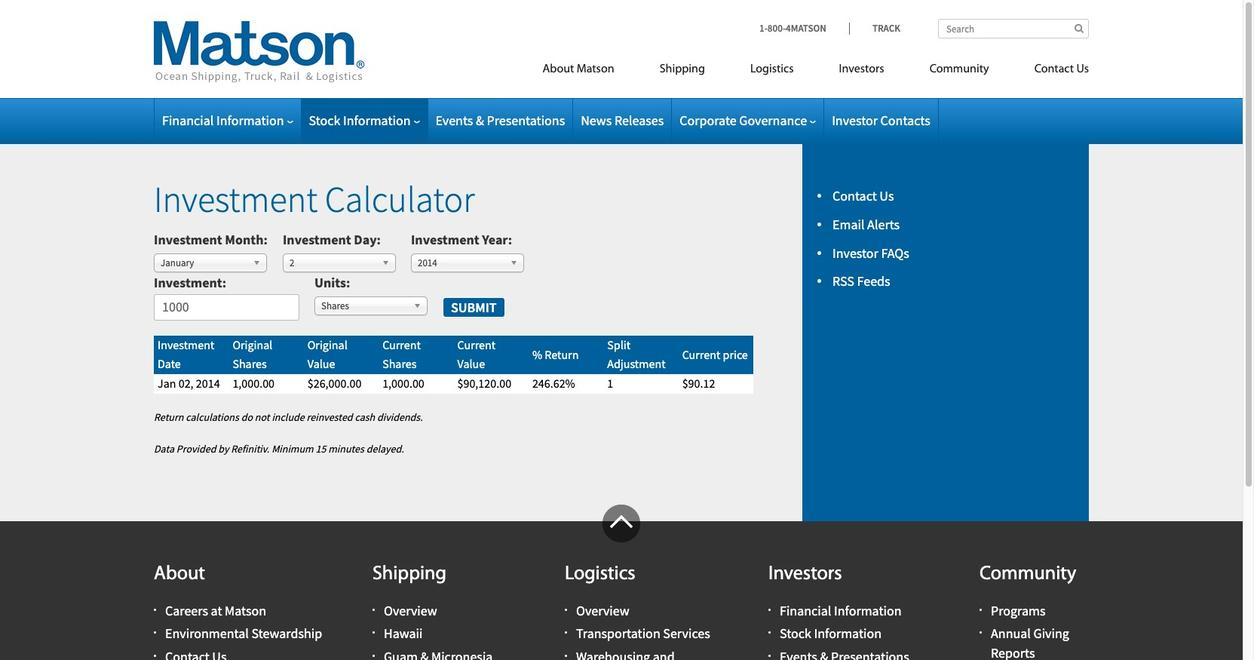 Task type: vqa. For each thing, say whether or not it's contained in the screenshot.


Task type: locate. For each thing, give the bounding box(es) containing it.
investors up financial information stock information
[[769, 564, 842, 585]]

value inside current value
[[458, 356, 485, 371]]

1 value from the left
[[308, 356, 335, 371]]

0 vertical spatial investor
[[832, 112, 878, 129]]

1 horizontal spatial overview link
[[576, 602, 630, 620]]

programs link
[[991, 602, 1046, 620]]

1 horizontal spatial current
[[458, 337, 496, 352]]

current price
[[682, 347, 748, 362]]

contact us down search image
[[1035, 63, 1089, 75]]

contact up email at right
[[833, 187, 877, 204]]

current down "shares" link
[[383, 337, 421, 352]]

1 1,000.00 from the left
[[233, 376, 275, 391]]

provided
[[176, 442, 216, 456]]

shipping up overview hawaii
[[373, 564, 447, 585]]

contact us link up email alerts link
[[833, 187, 894, 204]]

matson up environmental stewardship link
[[225, 602, 266, 620]]

current for price
[[682, 347, 721, 362]]

value for original value
[[308, 356, 335, 371]]

shares for original shares
[[233, 356, 267, 371]]

value up $26,000.00
[[308, 356, 335, 371]]

about up presentations
[[543, 63, 574, 75]]

shares inside original shares
[[233, 356, 267, 371]]

overview transportation services
[[576, 602, 710, 642]]

investment up 2014 link in the top of the page
[[411, 231, 480, 248]]

0 horizontal spatial original
[[233, 337, 273, 352]]

original for value
[[308, 337, 348, 352]]

shares up dividends.
[[383, 356, 417, 371]]

0 vertical spatial us
[[1077, 63, 1089, 75]]

footer containing about
[[0, 505, 1243, 660]]

investors inside top menu navigation
[[839, 63, 885, 75]]

overview hawaii
[[384, 602, 437, 642]]

0 vertical spatial about
[[543, 63, 574, 75]]

about inside top menu navigation
[[543, 63, 574, 75]]

1 vertical spatial matson
[[225, 602, 266, 620]]

1 horizontal spatial us
[[1077, 63, 1089, 75]]

overview link for logistics
[[576, 602, 630, 620]]

shares inside current shares
[[383, 356, 417, 371]]

None submit
[[443, 297, 505, 317]]

units
[[315, 274, 346, 291]]

0 horizontal spatial matson
[[225, 602, 266, 620]]

2 horizontal spatial current
[[682, 347, 721, 362]]

shares down units
[[321, 300, 349, 312]]

current for value
[[458, 337, 496, 352]]

0 vertical spatial contact us link
[[1012, 56, 1089, 87]]

contact us up email alerts link
[[833, 187, 894, 204]]

0 vertical spatial stock
[[309, 112, 341, 129]]

original
[[233, 337, 273, 352], [308, 337, 348, 352]]

0 vertical spatial stock information link
[[309, 112, 420, 129]]

overview inside overview transportation services
[[576, 602, 630, 620]]

current
[[383, 337, 421, 352], [458, 337, 496, 352], [682, 347, 721, 362]]

shipping inside top menu navigation
[[660, 63, 705, 75]]

data
[[154, 442, 174, 456]]

original up $26,000.00
[[308, 337, 348, 352]]

None search field
[[939, 19, 1089, 38]]

2 overview from the left
[[576, 602, 630, 620]]

2 value from the left
[[458, 356, 485, 371]]

1 horizontal spatial value
[[458, 356, 485, 371]]

overview link up hawaii
[[384, 602, 437, 620]]

0 horizontal spatial overview
[[384, 602, 437, 620]]

1,000.00 down current shares
[[383, 376, 425, 391]]

investment up month on the left of page
[[154, 177, 318, 222]]

email
[[833, 216, 865, 233]]

community
[[930, 63, 990, 75], [980, 564, 1077, 585]]

overview up hawaii
[[384, 602, 437, 620]]

1,000.00
[[233, 376, 275, 391], [383, 376, 425, 391]]

investment up "date"
[[158, 337, 215, 352]]

1 horizontal spatial contact
[[1035, 63, 1074, 75]]

1 horizontal spatial about
[[543, 63, 574, 75]]

1 vertical spatial contact
[[833, 187, 877, 204]]

shipping up corporate
[[660, 63, 705, 75]]

original down investment number field
[[233, 337, 273, 352]]

investor
[[832, 112, 878, 129], [833, 244, 879, 261]]

news releases
[[581, 112, 664, 129]]

financial information link
[[162, 112, 293, 129], [780, 602, 902, 620]]

investment
[[154, 177, 318, 222], [154, 231, 222, 248], [283, 231, 351, 248], [411, 231, 480, 248], [154, 274, 222, 291], [158, 337, 215, 352]]

1 vertical spatial community
[[980, 564, 1077, 585]]

1 overview link from the left
[[384, 602, 437, 620]]

financial inside financial information stock information
[[780, 602, 832, 620]]

by
[[218, 442, 229, 456]]

community up programs
[[980, 564, 1077, 585]]

contact us link down search image
[[1012, 56, 1089, 87]]

jan 02, 2014
[[158, 376, 220, 391]]

logistics down 800-
[[751, 63, 794, 75]]

stewardship
[[252, 625, 322, 642]]

investor down investors link
[[832, 112, 878, 129]]

contact down search search field
[[1035, 63, 1074, 75]]

value for current value
[[458, 356, 485, 371]]

investors link
[[817, 56, 907, 87]]

original shares
[[233, 337, 273, 371]]

financial information stock information
[[780, 602, 902, 642]]

$26,000.00
[[308, 376, 362, 391]]

2014
[[418, 256, 437, 269], [196, 376, 220, 391]]

1 vertical spatial financial information link
[[780, 602, 902, 620]]

1 overview from the left
[[384, 602, 437, 620]]

0 horizontal spatial value
[[308, 356, 335, 371]]

investment up 2 link
[[283, 231, 351, 248]]

back to top image
[[603, 505, 641, 542]]

current value
[[458, 337, 496, 371]]

1 vertical spatial return
[[154, 410, 184, 424]]

return right %
[[545, 347, 579, 362]]

0 horizontal spatial return
[[154, 410, 184, 424]]

split adjustment
[[608, 337, 666, 371]]

1 vertical spatial stock information link
[[780, 625, 882, 642]]

investor up rss feeds 'link'
[[833, 244, 879, 261]]

0 vertical spatial matson
[[577, 63, 615, 75]]

1 vertical spatial investors
[[769, 564, 842, 585]]

0 horizontal spatial stock information link
[[309, 112, 420, 129]]

2 overview link from the left
[[576, 602, 630, 620]]

1 vertical spatial shipping
[[373, 564, 447, 585]]

0 vertical spatial community
[[930, 63, 990, 75]]

about up careers
[[154, 564, 205, 585]]

programs
[[991, 602, 1046, 620]]

0 horizontal spatial about
[[154, 564, 205, 585]]

1 horizontal spatial original
[[308, 337, 348, 352]]

investment down january
[[154, 274, 222, 291]]

corporate governance link
[[680, 112, 816, 129]]

0 horizontal spatial overview link
[[384, 602, 437, 620]]

faqs
[[882, 244, 910, 261]]

value up $90,120.00
[[458, 356, 485, 371]]

shares up the do
[[233, 356, 267, 371]]

overview link
[[384, 602, 437, 620], [576, 602, 630, 620]]

0 vertical spatial contact us
[[1035, 63, 1089, 75]]

logistics down back to top image
[[565, 564, 636, 585]]

logistics
[[751, 63, 794, 75], [565, 564, 636, 585]]

1 horizontal spatial contact us
[[1035, 63, 1089, 75]]

1 vertical spatial contact us
[[833, 187, 894, 204]]

1 horizontal spatial shipping
[[660, 63, 705, 75]]

price
[[723, 347, 748, 362]]

annual giving reports link
[[991, 625, 1070, 660]]

1,000.00 down original shares
[[233, 376, 275, 391]]

0 vertical spatial 2014
[[418, 256, 437, 269]]

0 horizontal spatial shares
[[233, 356, 267, 371]]

0 horizontal spatial financial
[[162, 112, 214, 129]]

0 vertical spatial shipping
[[660, 63, 705, 75]]

return up data
[[154, 410, 184, 424]]

0 vertical spatial financial information link
[[162, 112, 293, 129]]

value
[[308, 356, 335, 371], [458, 356, 485, 371]]

value inside 'original value'
[[308, 356, 335, 371]]

overview up transportation
[[576, 602, 630, 620]]

1 vertical spatial financial
[[780, 602, 832, 620]]

stock information
[[309, 112, 411, 129]]

1 horizontal spatial 1,000.00
[[383, 376, 425, 391]]

stock
[[309, 112, 341, 129], [780, 625, 812, 642]]

top menu navigation
[[475, 56, 1089, 87]]

contact
[[1035, 63, 1074, 75], [833, 187, 877, 204]]

giving
[[1034, 625, 1070, 642]]

corporate governance
[[680, 112, 807, 129]]

0 vertical spatial investors
[[839, 63, 885, 75]]

2
[[290, 256, 295, 269]]

1 horizontal spatial 2014
[[418, 256, 437, 269]]

investment up january
[[154, 231, 222, 248]]

stock information link
[[309, 112, 420, 129], [780, 625, 882, 642]]

1 vertical spatial investor
[[833, 244, 879, 261]]

about
[[543, 63, 574, 75], [154, 564, 205, 585]]

matson inside top menu navigation
[[577, 63, 615, 75]]

1
[[608, 376, 614, 391]]

investors down track link
[[839, 63, 885, 75]]

0 horizontal spatial 1,000.00
[[233, 376, 275, 391]]

1 horizontal spatial stock information link
[[780, 625, 882, 642]]

shipping link
[[637, 56, 728, 87]]

1 vertical spatial about
[[154, 564, 205, 585]]

releases
[[615, 112, 664, 129]]

day
[[354, 231, 377, 248]]

2 1,000.00 from the left
[[383, 376, 425, 391]]

1 horizontal spatial overview
[[576, 602, 630, 620]]

investment for investment year
[[411, 231, 480, 248]]

us down search image
[[1077, 63, 1089, 75]]

1 horizontal spatial shares
[[321, 300, 349, 312]]

0 vertical spatial contact
[[1035, 63, 1074, 75]]

news
[[581, 112, 612, 129]]

1 vertical spatial logistics
[[565, 564, 636, 585]]

1 original from the left
[[233, 337, 273, 352]]

1 horizontal spatial stock
[[780, 625, 812, 642]]

investor faqs
[[833, 244, 910, 261]]

minutes
[[328, 442, 364, 456]]

0 horizontal spatial contact us link
[[833, 187, 894, 204]]

0 vertical spatial financial
[[162, 112, 214, 129]]

2 original from the left
[[308, 337, 348, 352]]

overview link up transportation
[[576, 602, 630, 620]]

footer
[[0, 505, 1243, 660]]

programs annual giving reports
[[991, 602, 1070, 660]]

events & presentations
[[436, 112, 565, 129]]

1 horizontal spatial financial
[[780, 602, 832, 620]]

return calculations do not include reinvested cash dividends.
[[154, 410, 423, 424]]

investment month
[[154, 231, 264, 248]]

0 horizontal spatial us
[[880, 187, 894, 204]]

logistics link
[[728, 56, 817, 87]]

1 horizontal spatial return
[[545, 347, 579, 362]]

0 horizontal spatial logistics
[[565, 564, 636, 585]]

0 vertical spatial logistics
[[751, 63, 794, 75]]

data provided by refinitiv. minimum 15 minutes delayed.
[[154, 442, 404, 456]]

2014 down investment year
[[418, 256, 437, 269]]

current up the $90.12
[[682, 347, 721, 362]]

1 horizontal spatial logistics
[[751, 63, 794, 75]]

about matson link
[[520, 56, 637, 87]]

1 vertical spatial stock
[[780, 625, 812, 642]]

1 vertical spatial contact us link
[[833, 187, 894, 204]]

matson up 'news'
[[577, 63, 615, 75]]

rss
[[833, 273, 855, 290]]

2 link
[[283, 253, 396, 272]]

2 horizontal spatial shares
[[383, 356, 417, 371]]

investment for investment day
[[283, 231, 351, 248]]

current up $90,120.00
[[458, 337, 496, 352]]

0 horizontal spatial 2014
[[196, 376, 220, 391]]

community down search search field
[[930, 63, 990, 75]]

0 horizontal spatial current
[[383, 337, 421, 352]]

january link
[[154, 253, 267, 272]]

us inside top menu navigation
[[1077, 63, 1089, 75]]

us up alerts
[[880, 187, 894, 204]]

include
[[272, 410, 305, 424]]

2014 right 02,
[[196, 376, 220, 391]]

1 vertical spatial us
[[880, 187, 894, 204]]

investor contacts
[[832, 112, 931, 129]]

1 horizontal spatial matson
[[577, 63, 615, 75]]

investment for investment calculator
[[154, 177, 318, 222]]



Task type: describe. For each thing, give the bounding box(es) containing it.
financial for financial information stock information
[[780, 602, 832, 620]]

calculations
[[186, 410, 239, 424]]

0 horizontal spatial contact us
[[833, 187, 894, 204]]

02,
[[179, 376, 194, 391]]

services
[[663, 625, 710, 642]]

about for about
[[154, 564, 205, 585]]

$90.12
[[682, 376, 716, 391]]

0 vertical spatial return
[[545, 347, 579, 362]]

investor for investor faqs
[[833, 244, 879, 261]]

transportation
[[576, 625, 661, 642]]

overview link for shipping
[[384, 602, 437, 620]]

information for financial information stock information
[[834, 602, 902, 620]]

investment date
[[158, 337, 215, 371]]

jan
[[158, 376, 176, 391]]

Investment number field
[[154, 294, 300, 320]]

investment calculator
[[154, 177, 475, 222]]

0 horizontal spatial financial information link
[[162, 112, 293, 129]]

1 horizontal spatial financial information link
[[780, 602, 902, 620]]

track link
[[849, 22, 901, 35]]

matson image
[[154, 21, 365, 83]]

refinitiv.
[[231, 442, 270, 456]]

investment for investment
[[154, 274, 222, 291]]

%
[[533, 347, 542, 362]]

community inside top menu navigation
[[930, 63, 990, 75]]

rss feeds
[[833, 273, 891, 290]]

financial information
[[162, 112, 284, 129]]

year
[[482, 231, 508, 248]]

original value
[[308, 337, 348, 371]]

stock information link for financial information link to the left
[[309, 112, 420, 129]]

investment day
[[283, 231, 377, 248]]

track
[[873, 22, 901, 35]]

investor faqs link
[[833, 244, 910, 261]]

minimum
[[272, 442, 314, 456]]

presentations
[[487, 112, 565, 129]]

information for financial information
[[217, 112, 284, 129]]

800-
[[768, 22, 786, 35]]

investment for investment month
[[154, 231, 222, 248]]

0 horizontal spatial stock
[[309, 112, 341, 129]]

investment year
[[411, 231, 508, 248]]

1-
[[760, 22, 768, 35]]

split
[[608, 337, 631, 352]]

month
[[225, 231, 264, 248]]

annual
[[991, 625, 1031, 642]]

current for shares
[[383, 337, 421, 352]]

hawaii
[[384, 625, 423, 642]]

current shares
[[383, 337, 421, 371]]

do
[[241, 410, 253, 424]]

transportation services link
[[576, 625, 710, 642]]

contact us inside top menu navigation
[[1035, 63, 1089, 75]]

matson inside careers at matson environmental stewardship
[[225, 602, 266, 620]]

contacts
[[881, 112, 931, 129]]

246.62%
[[533, 376, 576, 391]]

cash
[[355, 410, 375, 424]]

% return
[[533, 347, 579, 362]]

delayed.
[[366, 442, 404, 456]]

1 vertical spatial 2014
[[196, 376, 220, 391]]

reports
[[991, 644, 1035, 660]]

careers at matson link
[[165, 602, 266, 620]]

$90,120.00
[[458, 376, 512, 391]]

not
[[255, 410, 270, 424]]

2014 link
[[411, 253, 524, 272]]

investment for investment date
[[158, 337, 215, 352]]

environmental
[[165, 625, 249, 642]]

reinvested
[[307, 410, 353, 424]]

information for stock information
[[343, 112, 411, 129]]

shares for current shares
[[383, 356, 417, 371]]

calculator
[[325, 177, 475, 222]]

email alerts link
[[833, 216, 900, 233]]

stock information link for right financial information link
[[780, 625, 882, 642]]

dividends.
[[377, 410, 423, 424]]

contact inside top menu navigation
[[1035, 63, 1074, 75]]

alerts
[[868, 216, 900, 233]]

shares link
[[315, 297, 428, 315]]

0 horizontal spatial shipping
[[373, 564, 447, 585]]

overview for logistics
[[576, 602, 630, 620]]

search image
[[1075, 23, 1084, 33]]

about for about matson
[[543, 63, 574, 75]]

about matson
[[543, 63, 615, 75]]

date
[[158, 356, 181, 371]]

1 horizontal spatial contact us link
[[1012, 56, 1089, 87]]

corporate
[[680, 112, 737, 129]]

0 horizontal spatial contact
[[833, 187, 877, 204]]

rss feeds link
[[833, 273, 891, 290]]

investor for investor contacts
[[832, 112, 878, 129]]

&
[[476, 112, 484, 129]]

governance
[[740, 112, 807, 129]]

careers
[[165, 602, 208, 620]]

news releases link
[[581, 112, 664, 129]]

email alerts
[[833, 216, 900, 233]]

1-800-4matson
[[760, 22, 827, 35]]

4matson
[[786, 22, 827, 35]]

events
[[436, 112, 473, 129]]

Search search field
[[939, 19, 1089, 38]]

careers at matson environmental stewardship
[[165, 602, 322, 642]]

community link
[[907, 56, 1012, 87]]

original for shares
[[233, 337, 273, 352]]

logistics inside 'logistics' link
[[751, 63, 794, 75]]

feeds
[[857, 273, 891, 290]]

adjustment
[[608, 356, 666, 371]]

events & presentations link
[[436, 112, 565, 129]]

stock inside financial information stock information
[[780, 625, 812, 642]]

overview for shipping
[[384, 602, 437, 620]]

investor contacts link
[[832, 112, 931, 129]]

financial for financial information
[[162, 112, 214, 129]]



